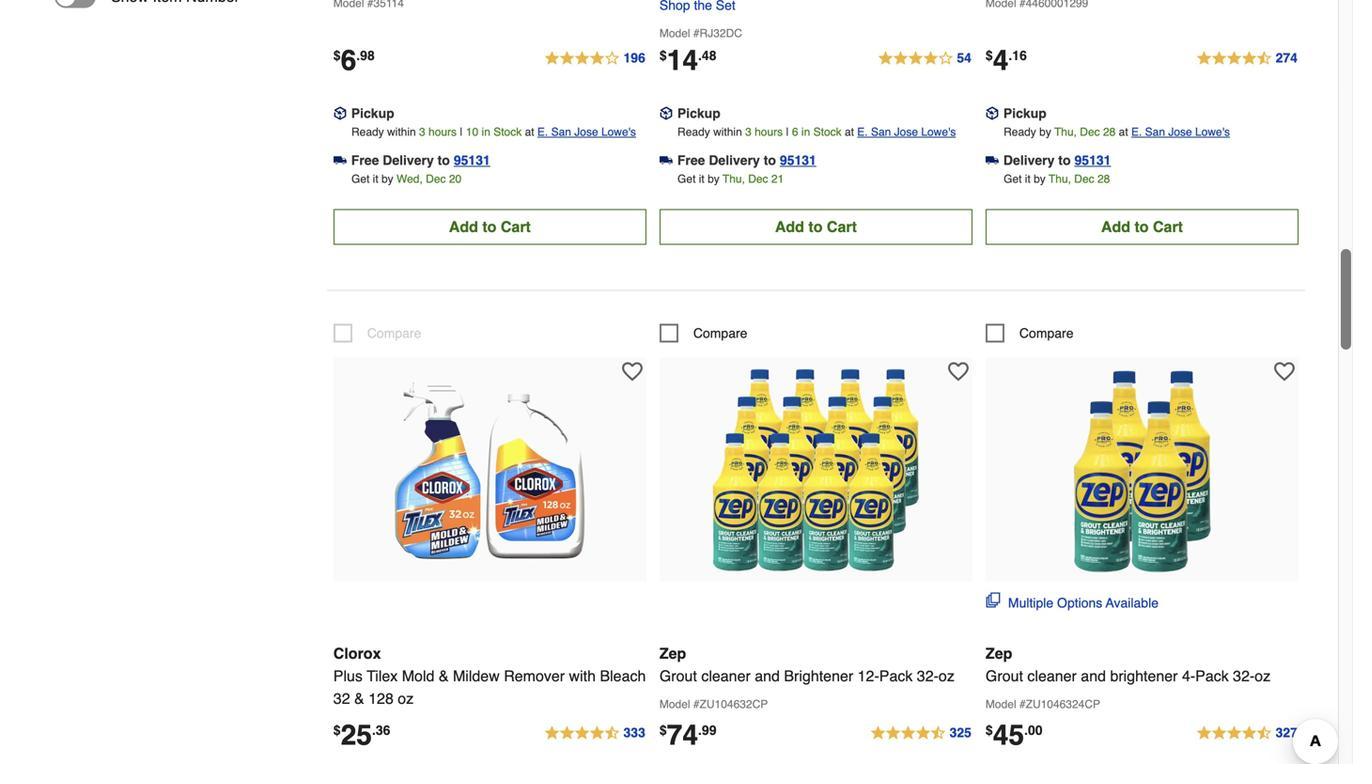 Task type: describe. For each thing, give the bounding box(es) containing it.
cleaner for brightener
[[1028, 667, 1077, 685]]

in for 6
[[802, 125, 811, 139]]

327
[[1276, 725, 1298, 740]]

1 heart outline image from the left
[[622, 361, 643, 382]]

pack for 4-
[[1196, 667, 1229, 685]]

$ for 45
[[986, 723, 993, 738]]

it for thu, dec 28
[[1025, 172, 1031, 186]]

dec for ready within 3 hours | 10 in stock at e. san jose lowe's
[[426, 172, 446, 186]]

4.5 stars image for 25
[[544, 722, 647, 745]]

actual price $45.00 element
[[986, 719, 1043, 751]]

1 add to cart button from the left
[[334, 209, 647, 245]]

bleach
[[600, 667, 646, 685]]

multiple
[[1009, 595, 1054, 610]]

dec for ready within 3 hours | 6 in stock at e. san jose lowe's
[[748, 172, 768, 186]]

oz for grout cleaner and brightener 4-pack 32-oz
[[1255, 667, 1271, 685]]

ready within 3 hours | 10 in stock at e. san jose lowe's
[[352, 125, 636, 139]]

4
[[993, 44, 1009, 77]]

3 at from the left
[[1119, 125, 1129, 139]]

196 button
[[544, 47, 647, 70]]

oz inside clorox plus tilex mold & mildew remover with bleach 32 & 128 oz
[[398, 690, 414, 707]]

by for ready within 3 hours | 6 in stock at e. san jose lowe's
[[708, 172, 720, 186]]

zu104632cp
[[700, 698, 768, 711]]

brightener
[[784, 667, 854, 685]]

model for zep grout cleaner and brightener 4-pack 32-oz
[[986, 698, 1017, 711]]

within for thu,
[[714, 125, 742, 139]]

0 vertical spatial 28
[[1104, 125, 1116, 139]]

95131 for get it by wed, dec 20
[[454, 153, 490, 168]]

$ 25 .36
[[334, 719, 390, 751]]

333 button
[[544, 722, 647, 745]]

1 vertical spatial 28
[[1098, 172, 1110, 186]]

4-
[[1182, 667, 1196, 685]]

$ 6 .98
[[334, 44, 375, 77]]

pack for 12-
[[880, 667, 913, 685]]

pickup for ready within 3 hours | 6 in stock at e. san jose lowe's
[[678, 106, 721, 121]]

add to cart for 1st add to cart button from right
[[1102, 218, 1183, 235]]

32- for grout cleaner and brightener 4-pack 32-oz
[[1233, 667, 1255, 685]]

model # zu104632cp
[[660, 698, 768, 711]]

it for thu, dec 21
[[699, 172, 705, 186]]

remover
[[504, 667, 565, 685]]

model for zep grout cleaner and brightener 12-pack 32-oz
[[660, 698, 690, 711]]

325
[[950, 725, 972, 740]]

25
[[341, 719, 372, 751]]

within for wed,
[[387, 125, 416, 139]]

3 delivery from the left
[[1004, 153, 1055, 168]]

delivery for thu,
[[709, 153, 760, 168]]

zep for zep grout cleaner and brightener 4-pack 32-oz
[[986, 645, 1013, 662]]

4 stars image for 14
[[877, 47, 973, 70]]

stock for 6
[[814, 125, 842, 139]]

e. san jose lowe's button for ready by thu, dec 28 at e. san jose lowe's
[[1132, 123, 1230, 141]]

cart for 1st add to cart button from right
[[1153, 218, 1183, 235]]

.98
[[357, 48, 375, 63]]

4 stars image for 6
[[544, 47, 647, 70]]

ready within 3 hours | 6 in stock at e. san jose lowe's
[[678, 125, 956, 139]]

zu1046324cp
[[1026, 698, 1101, 711]]

free for get it by thu, dec 21
[[678, 153, 705, 168]]

grout for grout cleaner and brightener 12-pack 32-oz
[[660, 667, 697, 685]]

available
[[1106, 595, 1159, 610]]

.16
[[1009, 48, 1027, 63]]

hours for 10
[[429, 125, 457, 139]]

196
[[624, 50, 646, 65]]

zep grout cleaner and brightener 4-pack 32-oz
[[986, 645, 1271, 685]]

options
[[1058, 595, 1103, 610]]

add for 2nd add to cart button
[[775, 218, 805, 235]]

it for wed, dec 20
[[373, 172, 379, 186]]

and for brightener
[[1081, 667, 1106, 685]]

san for ready within 3 hours | 10 in stock at e. san jose lowe's
[[551, 125, 571, 139]]

lowe's for ready within 3 hours | 6 in stock at e. san jose lowe's
[[921, 125, 956, 139]]

dec for ready by thu, dec 28 at e. san jose lowe's
[[1075, 172, 1095, 186]]

pickup image
[[660, 107, 673, 120]]

10
[[466, 125, 479, 139]]

add to cart for 2nd add to cart button
[[775, 218, 857, 235]]

actual price $74.99 element
[[660, 719, 717, 751]]

gr_8863 element
[[334, 324, 421, 343]]

delivery for wed,
[[383, 153, 434, 168]]

compare for 5013800159 element
[[694, 326, 748, 341]]

add to cart for 3rd add to cart button from the right
[[449, 218, 531, 235]]

$ for 25
[[334, 723, 341, 738]]

# for zep grout cleaner and brightener 12-pack 32-oz
[[694, 698, 700, 711]]

ready for ready within 3 hours | 10 in stock at e. san jose lowe's
[[352, 125, 384, 139]]

$ 4 .16
[[986, 44, 1027, 77]]

.99
[[698, 723, 717, 738]]

model # zu1046324cp
[[986, 698, 1101, 711]]

3 for wed,
[[419, 125, 426, 139]]

by for ready within 3 hours | 10 in stock at e. san jose lowe's
[[382, 172, 394, 186]]

pickup image for free delivery to
[[334, 107, 347, 120]]

$ 14 .48
[[660, 44, 717, 77]]

3 for thu,
[[745, 125, 752, 139]]

$ for 6
[[334, 48, 341, 63]]

327 button
[[1196, 722, 1299, 745]]

clorox plus tilex mold & mildew remover with bleach 32 & 128 oz image
[[387, 367, 593, 574]]

325 button
[[870, 722, 973, 745]]

get it by wed, dec 20
[[352, 172, 462, 186]]

| for 6
[[786, 125, 789, 139]]

274
[[1276, 50, 1298, 65]]

free for get it by wed, dec 20
[[351, 153, 379, 168]]

thu, up delivery to 95131
[[1055, 125, 1077, 139]]

3 add to cart button from the left
[[986, 209, 1299, 245]]

get for get it by thu, dec 21
[[678, 172, 696, 186]]



Task type: vqa. For each thing, say whether or not it's contained in the screenshot.
Front
no



Task type: locate. For each thing, give the bounding box(es) containing it.
by for ready by thu, dec 28 at e. san jose lowe's
[[1034, 172, 1046, 186]]

1 jose from the left
[[575, 125, 598, 139]]

0 horizontal spatial cleaner
[[702, 667, 751, 685]]

4.5 stars image for 45
[[1196, 722, 1299, 745]]

thu, for delivery to 95131
[[1049, 172, 1072, 186]]

within up get it by wed, dec 20 in the left top of the page
[[387, 125, 416, 139]]

heart outline image
[[1274, 361, 1295, 382]]

dec left 21
[[748, 172, 768, 186]]

compare inside 5013800159 element
[[694, 326, 748, 341]]

32- up "325" button
[[917, 667, 939, 685]]

dec up delivery to 95131
[[1080, 125, 1100, 139]]

3 up wed,
[[419, 125, 426, 139]]

grout
[[660, 667, 697, 685], [986, 667, 1024, 685]]

it down delivery to 95131
[[1025, 172, 1031, 186]]

oz up 327 button
[[1255, 667, 1271, 685]]

zep inside zep grout cleaner and brightener 4-pack 32-oz
[[986, 645, 1013, 662]]

1 cleaner from the left
[[702, 667, 751, 685]]

1 horizontal spatial 95131
[[780, 153, 817, 168]]

delivery
[[383, 153, 434, 168], [709, 153, 760, 168], [1004, 153, 1055, 168]]

get down delivery to 95131
[[1004, 172, 1022, 186]]

0 horizontal spatial get
[[352, 172, 370, 186]]

# up '.00'
[[1020, 698, 1026, 711]]

0 horizontal spatial jose
[[575, 125, 598, 139]]

3 add to cart from the left
[[1102, 218, 1183, 235]]

pickup down actual price $4.16 element
[[1004, 106, 1047, 121]]

2 horizontal spatial it
[[1025, 172, 1031, 186]]

1 horizontal spatial grout
[[986, 667, 1024, 685]]

& right mold
[[439, 667, 449, 685]]

12-
[[858, 667, 880, 685]]

$ for 74
[[660, 723, 667, 738]]

2 cart from the left
[[827, 218, 857, 235]]

3 e. from the left
[[1132, 125, 1142, 139]]

delivery up wed,
[[383, 153, 434, 168]]

2 at from the left
[[845, 125, 854, 139]]

95131 button for 21
[[780, 151, 817, 170]]

model up the 14
[[660, 27, 690, 40]]

by left 21
[[708, 172, 720, 186]]

0 horizontal spatial it
[[373, 172, 379, 186]]

0 horizontal spatial within
[[387, 125, 416, 139]]

0 horizontal spatial e. san jose lowe's button
[[538, 123, 636, 141]]

2 get from the left
[[678, 172, 696, 186]]

$ inside "$ 4 .16"
[[986, 48, 993, 63]]

2 | from the left
[[786, 125, 789, 139]]

2 lowe's from the left
[[921, 125, 956, 139]]

1 horizontal spatial san
[[871, 125, 891, 139]]

20
[[449, 172, 462, 186]]

95131 button up 21
[[780, 151, 817, 170]]

thu, down delivery to 95131
[[1049, 172, 1072, 186]]

0 horizontal spatial free delivery to 95131
[[351, 153, 490, 168]]

1 e. san jose lowe's button from the left
[[538, 123, 636, 141]]

1 horizontal spatial stock
[[814, 125, 842, 139]]

at for 6
[[845, 125, 854, 139]]

stock for 10
[[494, 125, 522, 139]]

95131 button down ready by thu, dec 28 at e. san jose lowe's
[[1075, 151, 1111, 170]]

delivery up get it by thu, dec 21
[[709, 153, 760, 168]]

4 stars image containing 54
[[877, 47, 973, 70]]

2 compare from the left
[[694, 326, 748, 341]]

1 horizontal spatial 32-
[[1233, 667, 1255, 685]]

0 vertical spatial 6
[[341, 44, 357, 77]]

2 e. san jose lowe's button from the left
[[858, 123, 956, 141]]

0 horizontal spatial oz
[[398, 690, 414, 707]]

95131 up 21
[[780, 153, 817, 168]]

at for 10
[[525, 125, 534, 139]]

free delivery to 95131 up get it by thu, dec 21
[[678, 153, 817, 168]]

3 e. san jose lowe's button from the left
[[1132, 123, 1230, 141]]

2 horizontal spatial cart
[[1153, 218, 1183, 235]]

2 within from the left
[[714, 125, 742, 139]]

brightener
[[1111, 667, 1178, 685]]

1 e. from the left
[[538, 125, 548, 139]]

32
[[334, 690, 350, 707]]

1 add to cart from the left
[[449, 218, 531, 235]]

1 in from the left
[[482, 125, 491, 139]]

oz for grout cleaner and brightener 12-pack 32-oz
[[939, 667, 955, 685]]

1 horizontal spatial heart outline image
[[948, 361, 969, 382]]

2 san from the left
[[871, 125, 891, 139]]

by up delivery to 95131
[[1040, 125, 1052, 139]]

truck filled image
[[334, 154, 347, 167]]

1 pickup from the left
[[351, 106, 395, 121]]

4 stars image left the 14
[[544, 47, 647, 70]]

4 stars image
[[544, 47, 647, 70], [877, 47, 973, 70]]

1 vertical spatial &
[[354, 690, 364, 707]]

1 horizontal spatial cart
[[827, 218, 857, 235]]

0 horizontal spatial 32-
[[917, 667, 939, 685]]

0 horizontal spatial 95131 button
[[454, 151, 490, 170]]

e. san jose lowe's button
[[538, 123, 636, 141], [858, 123, 956, 141], [1132, 123, 1230, 141]]

28 down ready by thu, dec 28 at e. san jose lowe's
[[1098, 172, 1110, 186]]

4.5 stars image containing 325
[[870, 722, 973, 745]]

cleaner
[[702, 667, 751, 685], [1028, 667, 1077, 685]]

free up get it by thu, dec 21
[[678, 153, 705, 168]]

2 horizontal spatial pickup
[[1004, 106, 1047, 121]]

1 horizontal spatial free delivery to 95131
[[678, 153, 817, 168]]

0 horizontal spatial compare
[[367, 326, 421, 341]]

$ left '.98'
[[334, 48, 341, 63]]

dec left 20
[[426, 172, 446, 186]]

1 within from the left
[[387, 125, 416, 139]]

1 horizontal spatial add to cart button
[[660, 209, 973, 245]]

54 button
[[877, 47, 973, 70]]

2 truck filled image from the left
[[986, 154, 999, 167]]

1 horizontal spatial and
[[1081, 667, 1106, 685]]

0 horizontal spatial zep
[[660, 645, 686, 662]]

by left wed,
[[382, 172, 394, 186]]

2 horizontal spatial delivery
[[1004, 153, 1055, 168]]

74
[[667, 719, 698, 751]]

e. for 10
[[538, 125, 548, 139]]

2 horizontal spatial e.
[[1132, 125, 1142, 139]]

1 32- from the left
[[917, 667, 939, 685]]

1 pickup image from the left
[[334, 107, 347, 120]]

1 95131 button from the left
[[454, 151, 490, 170]]

wed,
[[397, 172, 423, 186]]

jose
[[575, 125, 598, 139], [895, 125, 918, 139], [1169, 125, 1193, 139]]

delivery to 95131
[[1004, 153, 1111, 168]]

1 at from the left
[[525, 125, 534, 139]]

lowe's down 196 at the left
[[602, 125, 636, 139]]

32- inside zep grout cleaner and brightener 4-pack 32-oz
[[1233, 667, 1255, 685]]

1 truck filled image from the left
[[660, 154, 673, 167]]

ready up get it by thu, dec 21
[[678, 125, 710, 139]]

add for 3rd add to cart button from the right
[[449, 218, 478, 235]]

actual price $14.48 element
[[660, 44, 717, 77]]

free
[[351, 153, 379, 168], [678, 153, 705, 168]]

1 horizontal spatial free
[[678, 153, 705, 168]]

95131 button for 28
[[1075, 151, 1111, 170]]

by down delivery to 95131
[[1034, 172, 1046, 186]]

1 horizontal spatial |
[[786, 125, 789, 139]]

multiple options available
[[1009, 595, 1159, 610]]

1 | from the left
[[460, 125, 463, 139]]

4.5 stars image for 74
[[870, 722, 973, 745]]

#
[[694, 27, 700, 40], [694, 698, 700, 711], [1020, 698, 1026, 711]]

2 pack from the left
[[1196, 667, 1229, 685]]

1 horizontal spatial add to cart
[[775, 218, 857, 235]]

3 get from the left
[[1004, 172, 1022, 186]]

1 delivery from the left
[[383, 153, 434, 168]]

1 horizontal spatial e. san jose lowe's button
[[858, 123, 956, 141]]

1 horizontal spatial zep
[[986, 645, 1013, 662]]

1 horizontal spatial e.
[[858, 125, 868, 139]]

1 and from the left
[[755, 667, 780, 685]]

3 cart from the left
[[1153, 218, 1183, 235]]

5013496871 element
[[986, 324, 1074, 343]]

1 4 stars image from the left
[[544, 47, 647, 70]]

lowe's
[[602, 125, 636, 139], [921, 125, 956, 139], [1196, 125, 1230, 139]]

cart
[[501, 218, 531, 235], [827, 218, 857, 235], [1153, 218, 1183, 235]]

1 horizontal spatial &
[[439, 667, 449, 685]]

zep grout cleaner and brightener 12-pack 32-oz
[[660, 645, 955, 685]]

oz up 325
[[939, 667, 955, 685]]

2 ready from the left
[[678, 125, 710, 139]]

1 horizontal spatial 6
[[792, 125, 799, 139]]

0 horizontal spatial and
[[755, 667, 780, 685]]

2 horizontal spatial jose
[[1169, 125, 1193, 139]]

0 horizontal spatial at
[[525, 125, 534, 139]]

add down get it by thu, dec 28
[[1102, 218, 1131, 235]]

2 horizontal spatial ready
[[1004, 125, 1037, 139]]

1 95131 from the left
[[454, 153, 490, 168]]

3 jose from the left
[[1169, 125, 1193, 139]]

grout up model # zu1046324cp
[[986, 667, 1024, 685]]

within
[[387, 125, 416, 139], [714, 125, 742, 139]]

$ inside "$ 45 .00"
[[986, 723, 993, 738]]

|
[[460, 125, 463, 139], [786, 125, 789, 139]]

3 ready from the left
[[1004, 125, 1037, 139]]

zep grout cleaner and brightener 4-pack 32-oz image
[[1039, 367, 1246, 574]]

free delivery to 95131 for thu,
[[678, 153, 817, 168]]

95131 button up 20
[[454, 151, 490, 170]]

jose for ready within 3 hours | 10 in stock at e. san jose lowe's
[[575, 125, 598, 139]]

& right 32 at the bottom of page
[[354, 690, 364, 707]]

2 horizontal spatial san
[[1146, 125, 1166, 139]]

tilex
[[367, 667, 398, 685]]

2 95131 button from the left
[[780, 151, 817, 170]]

2 3 from the left
[[745, 125, 752, 139]]

0 horizontal spatial add to cart
[[449, 218, 531, 235]]

pack up 327 button
[[1196, 667, 1229, 685]]

128
[[369, 690, 394, 707]]

2 horizontal spatial lowe's
[[1196, 125, 1230, 139]]

2 horizontal spatial compare
[[1020, 326, 1074, 341]]

san for ready within 3 hours | 6 in stock at e. san jose lowe's
[[871, 125, 891, 139]]

free right truck filled image at the top
[[351, 153, 379, 168]]

3 95131 button from the left
[[1075, 151, 1111, 170]]

in
[[482, 125, 491, 139], [802, 125, 811, 139]]

and inside zep grout cleaner and brightener 12-pack 32-oz
[[755, 667, 780, 685]]

$ inside $ 74 .99
[[660, 723, 667, 738]]

cleaner inside zep grout cleaner and brightener 12-pack 32-oz
[[702, 667, 751, 685]]

0 horizontal spatial pickup
[[351, 106, 395, 121]]

0 horizontal spatial 95131
[[454, 153, 490, 168]]

it left 21
[[699, 172, 705, 186]]

1 horizontal spatial 95131 button
[[780, 151, 817, 170]]

4 stars image containing 196
[[544, 47, 647, 70]]

pack inside zep grout cleaner and brightener 12-pack 32-oz
[[880, 667, 913, 685]]

within up get it by thu, dec 21
[[714, 125, 742, 139]]

.48
[[698, 48, 717, 63]]

0 horizontal spatial hours
[[429, 125, 457, 139]]

2 cleaner from the left
[[1028, 667, 1077, 685]]

plus
[[334, 667, 363, 685]]

2 4 stars image from the left
[[877, 47, 973, 70]]

$ down 32 at the bottom of page
[[334, 723, 341, 738]]

it left wed,
[[373, 172, 379, 186]]

mold
[[402, 667, 435, 685]]

dec down delivery to 95131
[[1075, 172, 1095, 186]]

1 stock from the left
[[494, 125, 522, 139]]

1 add from the left
[[449, 218, 478, 235]]

1 compare from the left
[[367, 326, 421, 341]]

0 vertical spatial &
[[439, 667, 449, 685]]

3 up get it by thu, dec 21
[[745, 125, 752, 139]]

$ inside $ 6 .98
[[334, 48, 341, 63]]

1 pack from the left
[[880, 667, 913, 685]]

zep inside zep grout cleaner and brightener 12-pack 32-oz
[[660, 645, 686, 662]]

jose for ready within 3 hours | 6 in stock at e. san jose lowe's
[[895, 125, 918, 139]]

mildew
[[453, 667, 500, 685]]

get for get it by wed, dec 20
[[352, 172, 370, 186]]

0 horizontal spatial add
[[449, 218, 478, 235]]

# up .48
[[694, 27, 700, 40]]

1 hours from the left
[[429, 125, 457, 139]]

model # rj32dc
[[660, 27, 742, 40]]

thu, left 21
[[723, 172, 745, 186]]

oz inside zep grout cleaner and brightener 4-pack 32-oz
[[1255, 667, 1271, 685]]

compare inside 5013496871 element
[[1020, 326, 1074, 341]]

1 vertical spatial 6
[[792, 125, 799, 139]]

21
[[772, 172, 784, 186]]

0 horizontal spatial 6
[[341, 44, 357, 77]]

45
[[993, 719, 1025, 751]]

e.
[[538, 125, 548, 139], [858, 125, 868, 139], [1132, 125, 1142, 139]]

compare for gr_8863 element
[[367, 326, 421, 341]]

32- right 4-
[[1233, 667, 1255, 685]]

2 horizontal spatial 95131 button
[[1075, 151, 1111, 170]]

pack up "325" button
[[880, 667, 913, 685]]

2 95131 from the left
[[780, 153, 817, 168]]

2 pickup image from the left
[[986, 107, 999, 120]]

2 horizontal spatial oz
[[1255, 667, 1271, 685]]

2 horizontal spatial e. san jose lowe's button
[[1132, 123, 1230, 141]]

$ 74 .99
[[660, 719, 717, 751]]

28 up delivery to 95131
[[1104, 125, 1116, 139]]

get for get it by thu, dec 28
[[1004, 172, 1022, 186]]

$ right 54
[[986, 48, 993, 63]]

at
[[525, 125, 534, 139], [845, 125, 854, 139], [1119, 125, 1129, 139]]

hours left '10'
[[429, 125, 457, 139]]

2 delivery from the left
[[709, 153, 760, 168]]

pickup down actual price $6.98 element
[[351, 106, 395, 121]]

actual price $6.98 element
[[334, 44, 375, 77]]

$ inside $ 14 .48
[[660, 48, 667, 63]]

1 horizontal spatial oz
[[939, 667, 955, 685]]

$ for 4
[[986, 48, 993, 63]]

hours for 6
[[755, 125, 783, 139]]

2 stock from the left
[[814, 125, 842, 139]]

ready by thu, dec 28 at e. san jose lowe's
[[1004, 125, 1230, 139]]

4.5 stars image containing 333
[[544, 722, 647, 745]]

oz inside zep grout cleaner and brightener 12-pack 32-oz
[[939, 667, 955, 685]]

2 zep from the left
[[986, 645, 1013, 662]]

ready up get it by wed, dec 20 in the left top of the page
[[352, 125, 384, 139]]

hours up 21
[[755, 125, 783, 139]]

san
[[551, 125, 571, 139], [871, 125, 891, 139], [1146, 125, 1166, 139]]

| for 10
[[460, 125, 463, 139]]

e. san jose lowe's button for ready within 3 hours | 6 in stock at e. san jose lowe's
[[858, 123, 956, 141]]

and inside zep grout cleaner and brightener 4-pack 32-oz
[[1081, 667, 1106, 685]]

pickup for ready within 3 hours | 10 in stock at e. san jose lowe's
[[351, 106, 395, 121]]

and
[[755, 667, 780, 685], [1081, 667, 1106, 685]]

3 lowe's from the left
[[1196, 125, 1230, 139]]

2 add to cart button from the left
[[660, 209, 973, 245]]

0 horizontal spatial grout
[[660, 667, 697, 685]]

add down 21
[[775, 218, 805, 235]]

$ for 14
[[660, 48, 667, 63]]

95131 button for 20
[[454, 151, 490, 170]]

model up 45
[[986, 698, 1017, 711]]

2 e. from the left
[[858, 125, 868, 139]]

and for brightener
[[755, 667, 780, 685]]

cleaner for brightener
[[702, 667, 751, 685]]

2 horizontal spatial 95131
[[1075, 153, 1111, 168]]

333
[[624, 725, 646, 740]]

2 horizontal spatial get
[[1004, 172, 1022, 186]]

show item number element
[[55, 0, 240, 8]]

3 san from the left
[[1146, 125, 1166, 139]]

zep up model # zu104632cp on the bottom of the page
[[660, 645, 686, 662]]

1 horizontal spatial lowe's
[[921, 125, 956, 139]]

1 horizontal spatial jose
[[895, 125, 918, 139]]

0 horizontal spatial 3
[[419, 125, 426, 139]]

get
[[352, 172, 370, 186], [678, 172, 696, 186], [1004, 172, 1022, 186]]

ready up delivery to 95131
[[1004, 125, 1037, 139]]

1 get from the left
[[352, 172, 370, 186]]

# for zep grout cleaner and brightener 4-pack 32-oz
[[1020, 698, 1026, 711]]

1 horizontal spatial within
[[714, 125, 742, 139]]

pack
[[880, 667, 913, 685], [1196, 667, 1229, 685]]

0 horizontal spatial truck filled image
[[660, 154, 673, 167]]

1 horizontal spatial pickup
[[678, 106, 721, 121]]

# up .99
[[694, 698, 700, 711]]

4.5 stars image
[[1196, 47, 1299, 70], [544, 722, 647, 745], [870, 722, 973, 745], [1196, 722, 1299, 745]]

pickup image for delivery to
[[986, 107, 999, 120]]

pickup image up truck filled image at the top
[[334, 107, 347, 120]]

1 free delivery to 95131 from the left
[[351, 153, 490, 168]]

&
[[439, 667, 449, 685], [354, 690, 364, 707]]

lowe's down 274 button
[[1196, 125, 1230, 139]]

and up zu1046324cp
[[1081, 667, 1106, 685]]

1 horizontal spatial get
[[678, 172, 696, 186]]

32- inside zep grout cleaner and brightener 12-pack 32-oz
[[917, 667, 939, 685]]

28
[[1104, 125, 1116, 139], [1098, 172, 1110, 186]]

1 free from the left
[[351, 153, 379, 168]]

2 in from the left
[[802, 125, 811, 139]]

0 horizontal spatial 4 stars image
[[544, 47, 647, 70]]

95131 up 20
[[454, 153, 490, 168]]

1 horizontal spatial in
[[802, 125, 811, 139]]

pickup for ready by thu, dec 28 at e. san jose lowe's
[[1004, 106, 1047, 121]]

stock
[[494, 125, 522, 139], [814, 125, 842, 139]]

add
[[449, 218, 478, 235], [775, 218, 805, 235], [1102, 218, 1131, 235]]

1 lowe's from the left
[[602, 125, 636, 139]]

1 zep from the left
[[660, 645, 686, 662]]

thu, for free delivery to 95131
[[723, 172, 745, 186]]

1 horizontal spatial add
[[775, 218, 805, 235]]

3 compare from the left
[[1020, 326, 1074, 341]]

1 horizontal spatial 4 stars image
[[877, 47, 973, 70]]

clorox plus tilex mold & mildew remover with bleach 32 & 128 oz
[[334, 645, 646, 707]]

$ right 333
[[660, 723, 667, 738]]

.00
[[1025, 723, 1043, 738]]

$ inside the $ 25 .36
[[334, 723, 341, 738]]

2 horizontal spatial add to cart
[[1102, 218, 1183, 235]]

1 horizontal spatial ready
[[678, 125, 710, 139]]

get left 21
[[678, 172, 696, 186]]

hours
[[429, 125, 457, 139], [755, 125, 783, 139]]

2 horizontal spatial at
[[1119, 125, 1129, 139]]

in for 10
[[482, 125, 491, 139]]

2 free from the left
[[678, 153, 705, 168]]

54
[[957, 50, 972, 65]]

2 free delivery to 95131 from the left
[[678, 153, 817, 168]]

2 it from the left
[[699, 172, 705, 186]]

3 95131 from the left
[[1075, 153, 1111, 168]]

0 horizontal spatial san
[[551, 125, 571, 139]]

e. san jose lowe's button for ready within 3 hours | 10 in stock at e. san jose lowe's
[[538, 123, 636, 141]]

truck filled image for delivery to
[[986, 154, 999, 167]]

cart for 2nd add to cart button
[[827, 218, 857, 235]]

0 horizontal spatial |
[[460, 125, 463, 139]]

lowe's for ready within 3 hours | 10 in stock at e. san jose lowe's
[[602, 125, 636, 139]]

32- for grout cleaner and brightener 12-pack 32-oz
[[917, 667, 939, 685]]

grout inside zep grout cleaner and brightener 12-pack 32-oz
[[660, 667, 697, 685]]

compare for 5013496871 element
[[1020, 326, 1074, 341]]

pickup image down 4
[[986, 107, 999, 120]]

multiple options available link
[[986, 593, 1159, 612]]

ready for ready by thu, dec 28 at e. san jose lowe's
[[1004, 125, 1037, 139]]

2 jose from the left
[[895, 125, 918, 139]]

0 horizontal spatial e.
[[538, 125, 548, 139]]

add to cart button
[[334, 209, 647, 245], [660, 209, 973, 245], [986, 209, 1299, 245]]

14
[[667, 44, 698, 77]]

1 horizontal spatial pack
[[1196, 667, 1229, 685]]

1 horizontal spatial compare
[[694, 326, 748, 341]]

4.5 stars image containing 274
[[1196, 47, 1299, 70]]

5013800159 element
[[660, 324, 748, 343]]

3
[[419, 125, 426, 139], [745, 125, 752, 139]]

e. for 6
[[858, 125, 868, 139]]

cart for 3rd add to cart button from the right
[[501, 218, 531, 235]]

0 horizontal spatial stock
[[494, 125, 522, 139]]

95131 for get it by thu, dec 21
[[780, 153, 817, 168]]

0 horizontal spatial cart
[[501, 218, 531, 235]]

.36
[[372, 723, 390, 738]]

rj32dc
[[700, 27, 742, 40]]

zep
[[660, 645, 686, 662], [986, 645, 1013, 662]]

ready
[[352, 125, 384, 139], [678, 125, 710, 139], [1004, 125, 1037, 139]]

2 add from the left
[[775, 218, 805, 235]]

1 horizontal spatial delivery
[[709, 153, 760, 168]]

2 pickup from the left
[[678, 106, 721, 121]]

zep grout cleaner and brightener 12-pack 32-oz image
[[713, 367, 920, 574]]

oz right 128
[[398, 690, 414, 707]]

grout inside zep grout cleaner and brightener 4-pack 32-oz
[[986, 667, 1024, 685]]

add down 20
[[449, 218, 478, 235]]

0 horizontal spatial ready
[[352, 125, 384, 139]]

$ 45 .00
[[986, 719, 1043, 751]]

truck filled image
[[660, 154, 673, 167], [986, 154, 999, 167]]

0 horizontal spatial &
[[354, 690, 364, 707]]

$ right 196 at the left
[[660, 48, 667, 63]]

0 horizontal spatial pack
[[880, 667, 913, 685]]

274 button
[[1196, 47, 1299, 70]]

pickup right pickup image
[[678, 106, 721, 121]]

3 pickup from the left
[[1004, 106, 1047, 121]]

compare
[[367, 326, 421, 341], [694, 326, 748, 341], [1020, 326, 1074, 341]]

zep for zep grout cleaner and brightener 12-pack 32-oz
[[660, 645, 686, 662]]

actual price $4.16 element
[[986, 44, 1027, 77]]

thu,
[[1055, 125, 1077, 139], [723, 172, 745, 186], [1049, 172, 1072, 186]]

it
[[373, 172, 379, 186], [699, 172, 705, 186], [1025, 172, 1031, 186]]

3 add from the left
[[1102, 218, 1131, 235]]

2 heart outline image from the left
[[948, 361, 969, 382]]

truck filled image down pickup image
[[660, 154, 673, 167]]

1 3 from the left
[[419, 125, 426, 139]]

1 ready from the left
[[352, 125, 384, 139]]

2 32- from the left
[[1233, 667, 1255, 685]]

heart outline image
[[622, 361, 643, 382], [948, 361, 969, 382]]

ready for ready within 3 hours | 6 in stock at e. san jose lowe's
[[678, 125, 710, 139]]

oz
[[939, 667, 955, 685], [1255, 667, 1271, 685], [398, 690, 414, 707]]

0 horizontal spatial free
[[351, 153, 379, 168]]

clorox
[[334, 645, 381, 662]]

0 horizontal spatial add to cart button
[[334, 209, 647, 245]]

pickup
[[351, 106, 395, 121], [678, 106, 721, 121], [1004, 106, 1047, 121]]

3 it from the left
[[1025, 172, 1031, 186]]

cleaner inside zep grout cleaner and brightener 4-pack 32-oz
[[1028, 667, 1077, 685]]

pack inside zep grout cleaner and brightener 4-pack 32-oz
[[1196, 667, 1229, 685]]

grout for grout cleaner and brightener 4-pack 32-oz
[[986, 667, 1024, 685]]

to
[[438, 153, 450, 168], [764, 153, 776, 168], [1059, 153, 1071, 168], [483, 218, 497, 235], [809, 218, 823, 235], [1135, 218, 1149, 235]]

95131 down ready by thu, dec 28 at e. san jose lowe's
[[1075, 153, 1111, 168]]

with
[[569, 667, 596, 685]]

free delivery to 95131 up wed,
[[351, 153, 490, 168]]

pickup image
[[334, 107, 347, 120], [986, 107, 999, 120]]

compare inside gr_8863 element
[[367, 326, 421, 341]]

6
[[341, 44, 357, 77], [792, 125, 799, 139]]

0 horizontal spatial lowe's
[[602, 125, 636, 139]]

1 horizontal spatial pickup image
[[986, 107, 999, 120]]

1 horizontal spatial at
[[845, 125, 854, 139]]

grout up model # zu104632cp on the bottom of the page
[[660, 667, 697, 685]]

get it by thu, dec 21
[[678, 172, 784, 186]]

32-
[[917, 667, 939, 685], [1233, 667, 1255, 685]]

0 horizontal spatial pickup image
[[334, 107, 347, 120]]

$
[[334, 48, 341, 63], [660, 48, 667, 63], [986, 48, 993, 63], [334, 723, 341, 738], [660, 723, 667, 738], [986, 723, 993, 738]]

model
[[660, 27, 690, 40], [660, 698, 690, 711], [986, 698, 1017, 711]]

get left wed,
[[352, 172, 370, 186]]

4.5 stars image for 4
[[1196, 47, 1299, 70]]

0 horizontal spatial delivery
[[383, 153, 434, 168]]

free delivery to 95131 for wed,
[[351, 153, 490, 168]]

free delivery to 95131
[[351, 153, 490, 168], [678, 153, 817, 168]]

lowe's down 54 button
[[921, 125, 956, 139]]

and up zu104632cp
[[755, 667, 780, 685]]

by
[[1040, 125, 1052, 139], [382, 172, 394, 186], [708, 172, 720, 186], [1034, 172, 1046, 186]]

zep down multiple
[[986, 645, 1013, 662]]

delivery up get it by thu, dec 28
[[1004, 153, 1055, 168]]

4.5 stars image containing 327
[[1196, 722, 1299, 745]]

cleaner up model # zu1046324cp
[[1028, 667, 1077, 685]]

1 horizontal spatial cleaner
[[1028, 667, 1077, 685]]

cleaner up zu104632cp
[[702, 667, 751, 685]]

$ right 325
[[986, 723, 993, 738]]

0 horizontal spatial heart outline image
[[622, 361, 643, 382]]

4 stars image left 4
[[877, 47, 973, 70]]

model up 74
[[660, 698, 690, 711]]

2 add to cart from the left
[[775, 218, 857, 235]]

1 horizontal spatial it
[[699, 172, 705, 186]]

actual price $25.36 element
[[334, 719, 390, 751]]

1 cart from the left
[[501, 218, 531, 235]]

truck filled image left delivery to 95131
[[986, 154, 999, 167]]

2 and from the left
[[1081, 667, 1106, 685]]

get it by thu, dec 28
[[1004, 172, 1110, 186]]

1 san from the left
[[551, 125, 571, 139]]

1 grout from the left
[[660, 667, 697, 685]]

truck filled image for free delivery to
[[660, 154, 673, 167]]

2 horizontal spatial add to cart button
[[986, 209, 1299, 245]]

0 horizontal spatial in
[[482, 125, 491, 139]]

add for 1st add to cart button from right
[[1102, 218, 1131, 235]]

1 it from the left
[[373, 172, 379, 186]]

2 horizontal spatial add
[[1102, 218, 1131, 235]]

2 grout from the left
[[986, 667, 1024, 685]]

2 hours from the left
[[755, 125, 783, 139]]



